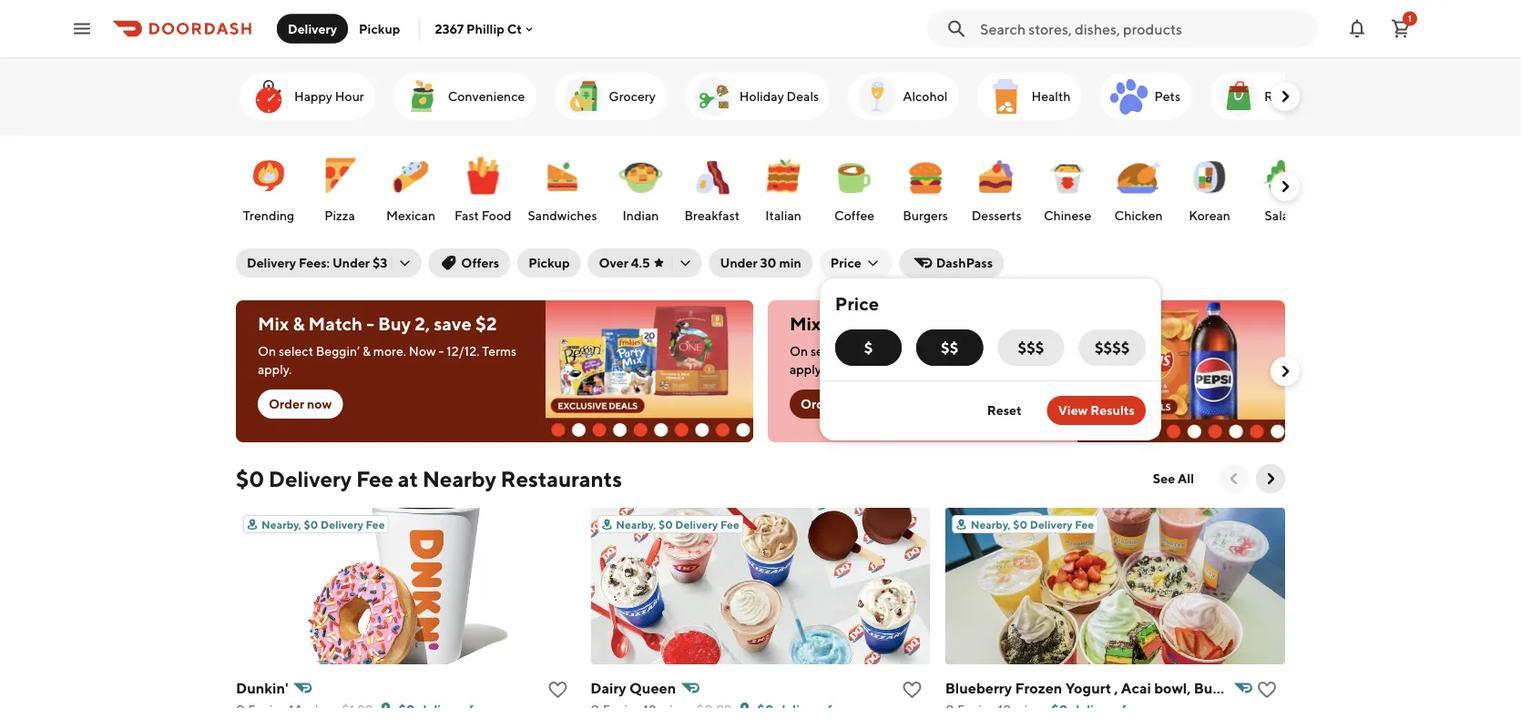 Task type: locate. For each thing, give the bounding box(es) containing it.
2 now from the left
[[945, 344, 973, 359]]

2 nearby, $0 delivery fee from the left
[[616, 518, 740, 531]]

dunkin' link
[[236, 676, 576, 709]]

next button of carousel image
[[1262, 470, 1280, 488]]

order now down apply.
[[269, 397, 332, 412]]

match up beggin'
[[309, 313, 363, 335]]

0 horizontal spatial order
[[269, 397, 304, 412]]

on up apply.
[[258, 344, 276, 359]]

grocery image
[[562, 75, 605, 118]]

2, for mix & match - buy 2, save $2 on select pepsi® & more. now - 12/8. terms apply
[[947, 313, 962, 335]]

click to add this store to your saved list image right bubble on the right of the page
[[1256, 680, 1278, 702]]

1 order now from the left
[[269, 397, 332, 412]]

1 horizontal spatial under
[[720, 256, 758, 271]]

now left '12/8.'
[[945, 344, 973, 359]]

& right tea
[[1271, 680, 1281, 697]]

1 buy from the left
[[378, 313, 411, 335]]

&
[[293, 313, 305, 335], [825, 313, 837, 335], [363, 344, 371, 359], [899, 344, 907, 359], [1271, 680, 1281, 697]]

0 horizontal spatial now
[[307, 397, 332, 412]]

order now for mix & match - buy 2, save $2 on select beggin' & more. now - 12/12. terms apply.
[[269, 397, 332, 412]]

2 mix from the left
[[790, 313, 821, 335]]

2 horizontal spatial nearby, $0 delivery fee
[[971, 518, 1095, 531]]

terms right '12/8.'
[[1014, 344, 1049, 359]]

happy hour image
[[247, 75, 291, 118]]

now
[[307, 397, 332, 412], [839, 397, 864, 412]]

on up apply
[[790, 344, 808, 359]]

1 horizontal spatial pickup
[[529, 256, 570, 271]]

pizza
[[324, 208, 355, 223]]

fee for dairy queen
[[721, 518, 740, 531]]

1 horizontal spatial $2
[[1008, 313, 1029, 335]]

2 items, open order cart image
[[1390, 18, 1412, 40]]

-
[[366, 313, 374, 335], [899, 313, 906, 335], [439, 344, 444, 359], [975, 344, 981, 359]]

1 select from the left
[[279, 344, 313, 359]]

1 horizontal spatial now
[[839, 397, 864, 412]]

2, down offers button
[[415, 313, 430, 335]]

happy hour
[[294, 89, 364, 104]]

all
[[1178, 472, 1195, 487]]

1 $2 from the left
[[476, 313, 497, 335]]

save up 12/12.
[[434, 313, 472, 335]]

2, inside 'mix & match - buy 2, save $2 on select pepsi® & more. now - 12/8. terms apply'
[[947, 313, 962, 335]]

previous button of carousel image
[[1226, 470, 1244, 488]]

1 click to add this store to your saved list image from the left
[[902, 680, 924, 702]]

2367
[[435, 21, 464, 36]]

2 order now from the left
[[801, 397, 864, 412]]

sandwiches
[[528, 208, 597, 223]]

select up apply.
[[279, 344, 313, 359]]

hour
[[335, 89, 364, 104]]

$2 for mix & match - buy 2, save $2 on select beggin' & more. now - 12/12. terms apply.
[[476, 313, 497, 335]]

see all
[[1153, 472, 1195, 487]]

2 $2 from the left
[[1008, 313, 1029, 335]]

apply
[[790, 362, 822, 377]]

1 horizontal spatial save
[[966, 313, 1004, 335]]

more. inside mix & match - buy 2, save $2 on select beggin' & more. now - 12/12. terms apply.
[[373, 344, 406, 359]]

1 horizontal spatial click to add this store to your saved list image
[[1256, 680, 1278, 702]]

on for mix & match - buy 2, save $2 on select pepsi® & more. now - 12/8. terms apply
[[790, 344, 808, 359]]

view results button
[[1048, 396, 1146, 426]]

0 vertical spatial pickup
[[359, 21, 400, 36]]

1 horizontal spatial nearby, $0 delivery fee
[[616, 518, 740, 531]]

$0 delivery fee at nearby restaurants link
[[236, 465, 622, 494]]

select inside 'mix & match - buy 2, save $2 on select pepsi® & more. now - 12/8. terms apply'
[[811, 344, 846, 359]]

order down apply
[[801, 397, 837, 412]]

click to add this store to your saved list image for blueberry frozen yogurt , acai bowl, bubble tea & smoothie
[[1256, 680, 1278, 702]]

delivery inside "$0 delivery fee at nearby restaurants" link
[[269, 466, 352, 492]]

mix for mix & match - buy 2, save $2 on select pepsi® & more. now - 12/8. terms apply
[[790, 313, 821, 335]]

1 horizontal spatial order now button
[[790, 390, 875, 419]]

now inside 'mix & match - buy 2, save $2 on select pepsi® & more. now - 12/8. terms apply'
[[945, 344, 973, 359]]

0 horizontal spatial on
[[258, 344, 276, 359]]

2 click to add this store to your saved list image from the left
[[1256, 680, 1278, 702]]

1 horizontal spatial order
[[801, 397, 837, 412]]

match inside 'mix & match - buy 2, save $2 on select pepsi® & more. now - 12/8. terms apply'
[[841, 313, 895, 335]]

2,
[[415, 313, 430, 335], [947, 313, 962, 335]]

offers
[[461, 256, 499, 271]]

0 horizontal spatial buy
[[378, 313, 411, 335]]

buy up $$
[[910, 313, 943, 335]]

0 horizontal spatial mix
[[258, 313, 289, 335]]

2 now from the left
[[839, 397, 864, 412]]

1 nearby, $0 delivery fee from the left
[[262, 518, 385, 531]]

$2 inside 'mix & match - buy 2, save $2 on select pepsi® & more. now - 12/8. terms apply'
[[1008, 313, 1029, 335]]

$0 for dairy queen
[[659, 518, 673, 531]]

match up '$'
[[841, 313, 895, 335]]

terms inside 'mix & match - buy 2, save $2 on select pepsi® & more. now - 12/8. terms apply'
[[1014, 344, 1049, 359]]

now for mix & match - buy 2, save $2 on select pepsi® & more. now - 12/8. terms apply
[[839, 397, 864, 412]]

1 now from the left
[[307, 397, 332, 412]]

under
[[333, 256, 370, 271], [720, 256, 758, 271]]

more. right pepsi®
[[910, 344, 943, 359]]

more. inside 'mix & match - buy 2, save $2 on select pepsi® & more. now - 12/8. terms apply'
[[910, 344, 943, 359]]

desserts
[[972, 208, 1022, 223]]

pets
[[1155, 89, 1181, 104]]

0 horizontal spatial save
[[434, 313, 472, 335]]

1 horizontal spatial buy
[[910, 313, 943, 335]]

buy inside mix & match - buy 2, save $2 on select beggin' & more. now - 12/12. terms apply.
[[378, 313, 411, 335]]

order now button for mix & match - buy 2, save $2 on select beggin' & more. now - 12/12. terms apply.
[[258, 390, 343, 419]]

chinese
[[1044, 208, 1092, 223]]

1 horizontal spatial on
[[790, 344, 808, 359]]

pickup down 'sandwiches'
[[529, 256, 570, 271]]

2 under from the left
[[720, 256, 758, 271]]

queen
[[630, 680, 676, 697]]

save inside mix & match - buy 2, save $2 on select beggin' & more. now - 12/12. terms apply.
[[434, 313, 472, 335]]

fast
[[455, 208, 479, 223]]

match for mix & match - buy 2, save $2 on select pepsi® & more. now - 12/8. terms apply
[[841, 313, 895, 335]]

2 select from the left
[[811, 344, 846, 359]]

12/12.
[[447, 344, 480, 359]]

1 order from the left
[[269, 397, 304, 412]]

now for mix & match - buy 2, save $2 on select pepsi® & more. now - 12/8. terms apply
[[945, 344, 973, 359]]

now down beggin'
[[307, 397, 332, 412]]

price
[[831, 256, 862, 271], [835, 293, 880, 315]]

pets image
[[1108, 75, 1151, 118]]

select for mix & match - buy 2, save $2 on select pepsi® & more. now - 12/8. terms apply
[[811, 344, 846, 359]]

convenience
[[448, 89, 525, 104]]

price down coffee
[[831, 256, 862, 271]]

order now down apply
[[801, 397, 864, 412]]

$2 up $$$
[[1008, 313, 1029, 335]]

order now button
[[258, 390, 343, 419], [790, 390, 875, 419]]

0 horizontal spatial nearby,
[[262, 518, 302, 531]]

fee for dunkin'
[[366, 518, 385, 531]]

1 vertical spatial pickup
[[529, 256, 570, 271]]

1 horizontal spatial pickup button
[[518, 249, 581, 278]]

save for mix & match - buy 2, save $2 on select beggin' & more. now - 12/12. terms apply.
[[434, 313, 472, 335]]

0 horizontal spatial order now button
[[258, 390, 343, 419]]

& right pepsi®
[[899, 344, 907, 359]]

buy for mix & match - buy 2, save $2 on select pepsi® & more. now - 12/8. terms apply
[[910, 313, 943, 335]]

food
[[482, 208, 512, 223]]

select inside mix & match - buy 2, save $2 on select beggin' & more. now - 12/12. terms apply.
[[279, 344, 313, 359]]

buy inside 'mix & match - buy 2, save $2 on select pepsi® & more. now - 12/8. terms apply'
[[910, 313, 943, 335]]

on inside mix & match - buy 2, save $2 on select beggin' & more. now - 12/12. terms apply.
[[258, 344, 276, 359]]

pickup button
[[348, 14, 411, 43], [518, 249, 581, 278]]

on
[[258, 344, 276, 359], [790, 344, 808, 359]]

mix inside 'mix & match - buy 2, save $2 on select pepsi® & more. now - 12/8. terms apply'
[[790, 313, 821, 335]]

$$
[[941, 339, 959, 357]]

now inside mix & match - buy 2, save $2 on select beggin' & more. now - 12/12. terms apply.
[[409, 344, 436, 359]]

1 horizontal spatial 2,
[[947, 313, 962, 335]]

0 horizontal spatial pickup button
[[348, 14, 411, 43]]

nearby,
[[262, 518, 302, 531], [616, 518, 656, 531], [971, 518, 1011, 531]]

2 2, from the left
[[947, 313, 962, 335]]

0 vertical spatial price
[[831, 256, 862, 271]]

1 under from the left
[[333, 256, 370, 271]]

0 vertical spatial next button of carousel image
[[1277, 87, 1295, 106]]

1 on from the left
[[258, 344, 276, 359]]

order for mix & match - buy 2, save $2 on select pepsi® & more. now - 12/8. terms apply
[[801, 397, 837, 412]]

see
[[1153, 472, 1176, 487]]

1 vertical spatial next button of carousel image
[[1277, 178, 1295, 196]]

& down fees: on the top left
[[293, 313, 305, 335]]

2, inside mix & match - buy 2, save $2 on select beggin' & more. now - 12/12. terms apply.
[[415, 313, 430, 335]]

2 match from the left
[[841, 313, 895, 335]]

1 horizontal spatial select
[[811, 344, 846, 359]]

health link
[[977, 73, 1082, 120]]

view results
[[1059, 403, 1135, 418]]

select up apply
[[811, 344, 846, 359]]

30
[[760, 256, 777, 271]]

click to add this store to your saved list image left the blueberry on the bottom of page
[[902, 680, 924, 702]]

$0
[[236, 466, 264, 492], [304, 518, 318, 531], [659, 518, 673, 531], [1013, 518, 1028, 531]]

save inside 'mix & match - buy 2, save $2 on select pepsi® & more. now - 12/8. terms apply'
[[966, 313, 1004, 335]]

2 buy from the left
[[910, 313, 943, 335]]

mix up apply
[[790, 313, 821, 335]]

alcohol image
[[856, 75, 899, 118]]

1 terms from the left
[[482, 344, 517, 359]]

1 more. from the left
[[373, 344, 406, 359]]

bowl,
[[1155, 680, 1191, 697]]

terms
[[482, 344, 517, 359], [1014, 344, 1049, 359]]

save up '12/8.'
[[966, 313, 1004, 335]]

0 horizontal spatial more.
[[373, 344, 406, 359]]

1 horizontal spatial order now
[[801, 397, 864, 412]]

pickup right delivery 'button'
[[359, 21, 400, 36]]

1 nearby, from the left
[[262, 518, 302, 531]]

price down price 'button'
[[835, 293, 880, 315]]

fee
[[356, 466, 394, 492], [366, 518, 385, 531], [721, 518, 740, 531], [1075, 518, 1095, 531]]

0 horizontal spatial now
[[409, 344, 436, 359]]

mix for mix & match - buy 2, save $2 on select beggin' & more. now - 12/12. terms apply.
[[258, 313, 289, 335]]

happy
[[294, 89, 333, 104]]

0 vertical spatial pickup button
[[348, 14, 411, 43]]

order now button down apply
[[790, 390, 875, 419]]

1 save from the left
[[434, 313, 472, 335]]

pickup for bottommost pickup button
[[529, 256, 570, 271]]

order down apply.
[[269, 397, 304, 412]]

0 horizontal spatial click to add this store to your saved list image
[[902, 680, 924, 702]]

2 terms from the left
[[1014, 344, 1049, 359]]

2 more. from the left
[[910, 344, 943, 359]]

0 horizontal spatial match
[[309, 313, 363, 335]]

select
[[279, 344, 313, 359], [811, 344, 846, 359]]

phillip
[[467, 21, 505, 36]]

0 horizontal spatial under
[[333, 256, 370, 271]]

on inside 'mix & match - buy 2, save $2 on select pepsi® & more. now - 12/8. terms apply'
[[790, 344, 808, 359]]

0 horizontal spatial terms
[[482, 344, 517, 359]]

1 horizontal spatial nearby,
[[616, 518, 656, 531]]

3 nearby, from the left
[[971, 518, 1011, 531]]

2 vertical spatial next button of carousel image
[[1277, 363, 1295, 381]]

more. for mix & match - buy 2, save $2 on select pepsi® & more. now - 12/8. terms apply
[[910, 344, 943, 359]]

2 on from the left
[[790, 344, 808, 359]]

now down pepsi®
[[839, 397, 864, 412]]

click to add this store to your saved list image for dairy queen
[[902, 680, 924, 702]]

1 match from the left
[[309, 313, 363, 335]]

1 mix from the left
[[258, 313, 289, 335]]

2 horizontal spatial nearby,
[[971, 518, 1011, 531]]

1 horizontal spatial match
[[841, 313, 895, 335]]

mix inside mix & match - buy 2, save $2 on select beggin' & more. now - 12/12. terms apply.
[[258, 313, 289, 335]]

over 4.5 button
[[588, 249, 702, 278]]

match inside mix & match - buy 2, save $2 on select beggin' & more. now - 12/12. terms apply.
[[309, 313, 363, 335]]

buy down $3
[[378, 313, 411, 335]]

holiday
[[740, 89, 784, 104]]

$2
[[476, 313, 497, 335], [1008, 313, 1029, 335]]

0 horizontal spatial nearby, $0 delivery fee
[[262, 518, 385, 531]]

more. right beggin'
[[373, 344, 406, 359]]

mix up apply.
[[258, 313, 289, 335]]

nearby, for dunkin'
[[262, 518, 302, 531]]

$2 up 12/12.
[[476, 313, 497, 335]]

0 horizontal spatial order now
[[269, 397, 332, 412]]

now left 12/12.
[[409, 344, 436, 359]]

$0 for blueberry frozen yogurt , acai bowl, bubble tea & smoothie
[[1013, 518, 1028, 531]]

0 horizontal spatial 2,
[[415, 313, 430, 335]]

terms right 12/12.
[[482, 344, 517, 359]]

click to add this store to your saved list image
[[902, 680, 924, 702], [1256, 680, 1278, 702]]

2, up $$
[[947, 313, 962, 335]]

1 horizontal spatial terms
[[1014, 344, 1049, 359]]

under left $3
[[333, 256, 370, 271]]

pets link
[[1100, 73, 1192, 120]]

2 order from the left
[[801, 397, 837, 412]]

nearby, $0 delivery fee for blueberry frozen yogurt , acai bowl, bubble tea & smoothie
[[971, 518, 1095, 531]]

terms inside mix & match - buy 2, save $2 on select beggin' & more. now - 12/12. terms apply.
[[482, 344, 517, 359]]

pickup button down 'sandwiches'
[[518, 249, 581, 278]]

under left 30
[[720, 256, 758, 271]]

1 now from the left
[[409, 344, 436, 359]]

price inside 'button'
[[831, 256, 862, 271]]

more.
[[373, 344, 406, 359], [910, 344, 943, 359]]

mix & match - buy 2, save $2 on select beggin' & more. now - 12/12. terms apply.
[[258, 313, 517, 377]]

save for mix & match - buy 2, save $2 on select pepsi® & more. now - 12/8. terms apply
[[966, 313, 1004, 335]]

1 horizontal spatial mix
[[790, 313, 821, 335]]

at
[[398, 466, 418, 492]]

3 nearby, $0 delivery fee from the left
[[971, 518, 1095, 531]]

$2 inside mix & match - buy 2, save $2 on select beggin' & more. now - 12/12. terms apply.
[[476, 313, 497, 335]]

fast food
[[455, 208, 512, 223]]

retail link
[[1210, 73, 1310, 120]]

0 horizontal spatial pickup
[[359, 21, 400, 36]]

under 30 min
[[720, 256, 802, 271]]

0 horizontal spatial $2
[[476, 313, 497, 335]]

,
[[1115, 680, 1119, 697]]

2 save from the left
[[966, 313, 1004, 335]]

2367 phillip ct
[[435, 21, 522, 36]]

pickup button left 2367
[[348, 14, 411, 43]]

nearby, $0 delivery fee
[[262, 518, 385, 531], [616, 518, 740, 531], [971, 518, 1095, 531]]

2 order now button from the left
[[790, 390, 875, 419]]

match
[[309, 313, 363, 335], [841, 313, 895, 335]]

1 horizontal spatial now
[[945, 344, 973, 359]]

0 horizontal spatial select
[[279, 344, 313, 359]]

1 horizontal spatial more.
[[910, 344, 943, 359]]

2 nearby, from the left
[[616, 518, 656, 531]]

match for mix & match - buy 2, save $2 on select beggin' & more. now - 12/12. terms apply.
[[309, 313, 363, 335]]

pickup for topmost pickup button
[[359, 21, 400, 36]]

1 order now button from the left
[[258, 390, 343, 419]]

nearby, $0 delivery fee for dairy queen
[[616, 518, 740, 531]]

retail image
[[1217, 75, 1261, 118]]

next button of carousel image
[[1277, 87, 1295, 106], [1277, 178, 1295, 196], [1277, 363, 1295, 381]]

click to add this store to your saved list image
[[547, 680, 569, 702]]

1 2, from the left
[[415, 313, 430, 335]]

order now button down apply.
[[258, 390, 343, 419]]



Task type: describe. For each thing, give the bounding box(es) containing it.
now for mix & match - buy 2, save $2 on select beggin' & more. now - 12/12. terms apply.
[[409, 344, 436, 359]]

restaurants
[[501, 466, 622, 492]]

deals
[[787, 89, 819, 104]]

italian
[[766, 208, 802, 223]]

12/8.
[[983, 344, 1012, 359]]

1 next button of carousel image from the top
[[1277, 87, 1295, 106]]

health image
[[984, 75, 1028, 118]]

trending
[[243, 208, 294, 223]]

more. for mix & match - buy 2, save $2 on select beggin' & more. now - 12/12. terms apply.
[[373, 344, 406, 359]]

ct
[[507, 21, 522, 36]]

breakfast
[[685, 208, 740, 223]]

under 30 min button
[[709, 249, 813, 278]]

dairy queen
[[591, 680, 676, 697]]

offers button
[[429, 249, 510, 278]]

terms for mix & match - buy 2, save $2 on select beggin' & more. now - 12/12. terms apply.
[[482, 344, 517, 359]]

view
[[1059, 403, 1088, 418]]

over
[[599, 256, 629, 271]]

indian
[[623, 208, 659, 223]]

nearby, for blueberry frozen yogurt , acai bowl, bubble tea & smoothie
[[971, 518, 1011, 531]]

grocery
[[609, 89, 656, 104]]

1 vertical spatial price
[[835, 293, 880, 315]]

blueberry frozen yogurt , acai bowl, bubble tea & smoothie link
[[945, 676, 1349, 709]]

see all link
[[1142, 465, 1205, 494]]

notification bell image
[[1347, 18, 1369, 40]]

holiday deals image
[[692, 75, 736, 118]]

terms for mix & match - buy 2, save $2 on select pepsi® & more. now - 12/8. terms apply
[[1014, 344, 1049, 359]]

min
[[779, 256, 802, 271]]

holiday deals
[[740, 89, 819, 104]]

alcohol link
[[848, 73, 959, 120]]

smoothie
[[1284, 680, 1349, 697]]

dashpass
[[936, 256, 993, 271]]

fee for blueberry frozen yogurt , acai bowl, bubble tea & smoothie
[[1075, 518, 1095, 531]]

trending link
[[238, 145, 300, 229]]

2 next button of carousel image from the top
[[1277, 178, 1295, 196]]

$$$
[[1018, 339, 1045, 357]]

mexican
[[386, 208, 436, 223]]

reset
[[987, 403, 1022, 418]]

tea
[[1247, 680, 1268, 697]]

alcohol
[[903, 89, 948, 104]]

buy for mix & match - buy 2, save $2 on select beggin' & more. now - 12/12. terms apply.
[[378, 313, 411, 335]]

convenience link
[[393, 73, 536, 120]]

& down price 'button'
[[825, 313, 837, 335]]

coffee
[[835, 208, 875, 223]]

3 next button of carousel image from the top
[[1277, 363, 1295, 381]]

acai
[[1122, 680, 1152, 697]]

$$$$ button
[[1079, 330, 1146, 366]]

holiday deals link
[[685, 73, 830, 120]]

order now button for mix & match - buy 2, save $2 on select pepsi® & more. now - 12/8. terms apply
[[790, 390, 875, 419]]

dashpass button
[[900, 249, 1004, 278]]

blueberry
[[945, 680, 1012, 697]]

happy hour link
[[240, 73, 375, 120]]

open menu image
[[71, 18, 93, 40]]

nearby, for dairy queen
[[616, 518, 656, 531]]

1 button
[[1383, 10, 1420, 47]]

under inside under 30 min button
[[720, 256, 758, 271]]

now for mix & match - buy 2, save $2 on select beggin' & more. now - 12/12. terms apply.
[[307, 397, 332, 412]]

health
[[1032, 89, 1071, 104]]

dunkin'
[[236, 680, 288, 697]]

apply.
[[258, 362, 292, 377]]

dairy queen link
[[591, 676, 931, 709]]

2, for mix & match - buy 2, save $2 on select beggin' & more. now - 12/12. terms apply.
[[415, 313, 430, 335]]

bubble
[[1194, 680, 1244, 697]]

1 vertical spatial pickup button
[[518, 249, 581, 278]]

mix & match - buy 2, save $2 on select pepsi® & more. now - 12/8. terms apply
[[790, 313, 1049, 377]]

delivery fees: under $3
[[247, 256, 388, 271]]

over 4.5
[[599, 256, 650, 271]]

$3
[[373, 256, 388, 271]]

Store search: begin typing to search for stores available on DoorDash text field
[[980, 19, 1307, 39]]

$0 delivery fee at nearby restaurants
[[236, 466, 622, 492]]

$$ button
[[917, 330, 983, 366]]

$0 for dunkin'
[[304, 518, 318, 531]]

$$$ button
[[998, 330, 1065, 366]]

$
[[864, 339, 873, 357]]

blueberry frozen yogurt , acai bowl, bubble tea & smoothie
[[945, 680, 1349, 697]]

order now for mix & match - buy 2, save $2 on select pepsi® & more. now - 12/8. terms apply
[[801, 397, 864, 412]]

on for mix & match - buy 2, save $2 on select beggin' & more. now - 12/12. terms apply.
[[258, 344, 276, 359]]

$$$$
[[1095, 339, 1130, 357]]

& right beggin'
[[363, 344, 371, 359]]

price button
[[820, 249, 893, 278]]

$ button
[[835, 330, 902, 366]]

dairy
[[591, 680, 627, 697]]

nearby, $0 delivery fee for dunkin'
[[262, 518, 385, 531]]

2367 phillip ct button
[[435, 21, 537, 36]]

4.5
[[631, 256, 650, 271]]

order for mix & match - buy 2, save $2 on select beggin' & more. now - 12/12. terms apply.
[[269, 397, 304, 412]]

fees:
[[299, 256, 330, 271]]

1
[[1409, 13, 1412, 24]]

results
[[1091, 403, 1135, 418]]

retail
[[1265, 89, 1299, 104]]

delivery inside delivery 'button'
[[288, 21, 337, 36]]

burgers
[[903, 208, 948, 223]]

$2 for mix & match - buy 2, save $2 on select pepsi® & more. now - 12/8. terms apply
[[1008, 313, 1029, 335]]

beggin'
[[316, 344, 360, 359]]

korean
[[1189, 208, 1231, 223]]

chicken
[[1115, 208, 1163, 223]]

convenience image
[[401, 75, 444, 118]]

select for mix & match - buy 2, save $2 on select beggin' & more. now - 12/12. terms apply.
[[279, 344, 313, 359]]

yogurt
[[1066, 680, 1112, 697]]

nearby
[[423, 466, 496, 492]]

frozen
[[1015, 680, 1063, 697]]

pepsi®
[[848, 344, 897, 359]]

delivery button
[[277, 14, 348, 43]]

reset button
[[977, 396, 1033, 426]]

grocery link
[[554, 73, 667, 120]]



Task type: vqa. For each thing, say whether or not it's contained in the screenshot.
Helpful
no



